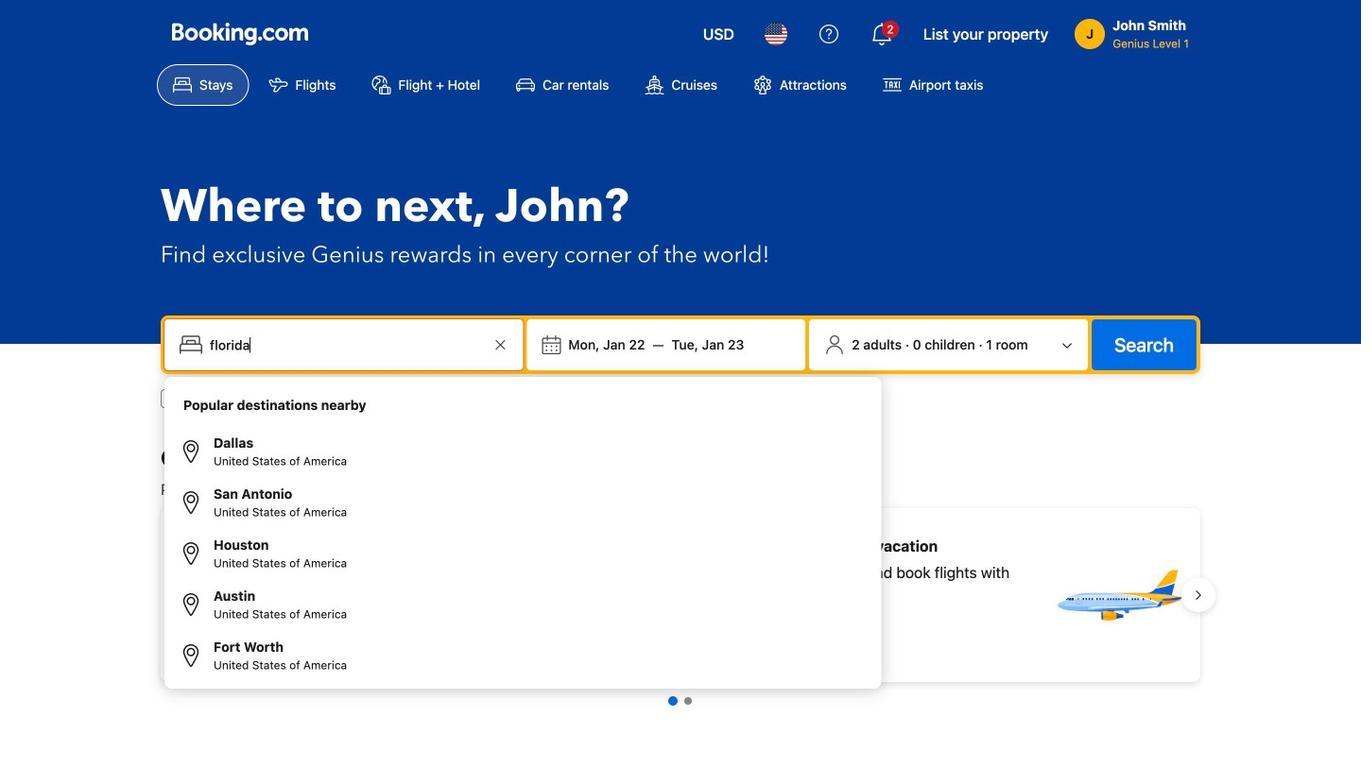 Task type: describe. For each thing, give the bounding box(es) containing it.
Where are you going? field
[[202, 328, 489, 362]]



Task type: locate. For each thing, give the bounding box(es) containing it.
region
[[146, 501, 1216, 690]]

group
[[172, 426, 874, 682]]

list box
[[172, 385, 874, 682]]

your account menu john smith genius level 1 element
[[1075, 9, 1197, 52]]

booking.com image
[[172, 23, 308, 45]]

progress bar
[[668, 697, 692, 706]]

fly away to your dream vacation image
[[1053, 529, 1185, 662]]



Task type: vqa. For each thing, say whether or not it's contained in the screenshot.
sights
no



